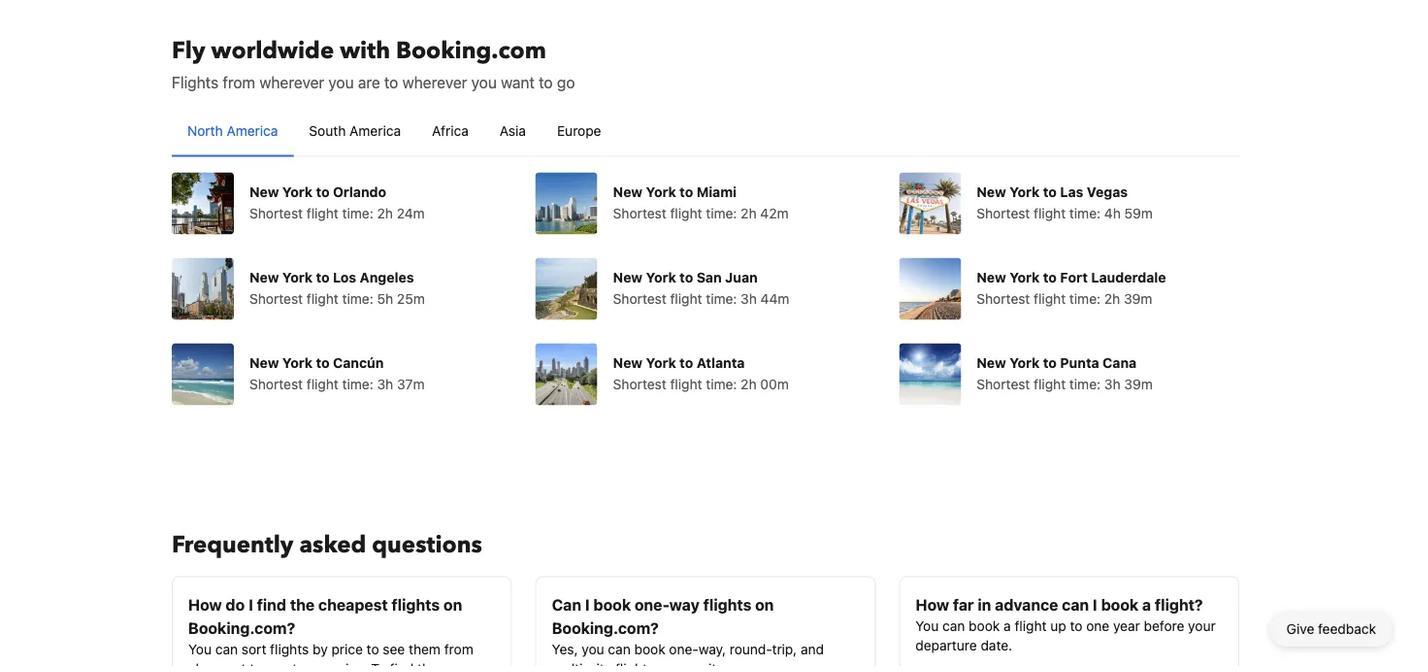 Task type: describe. For each thing, give the bounding box(es) containing it.
2h for 24m
[[377, 205, 393, 221]]

york for los
[[282, 269, 313, 285]]

miami
[[697, 184, 737, 200]]

north
[[187, 122, 223, 138]]

flight inside 'new york to punta cana shortest flight time: 3h 39m'
[[1034, 376, 1066, 392]]

fort
[[1061, 269, 1088, 285]]

1 horizontal spatial find
[[390, 660, 414, 666]]

37m
[[397, 376, 425, 392]]

from inside the fly worldwide with booking.com flights from wherever you are to wherever you want to go
[[223, 73, 255, 91]]

tab list containing north america
[[172, 105, 1240, 158]]

shortest inside new york to fort lauderdale shortest flight time: 2h 39m
[[977, 290, 1030, 306]]

asked
[[299, 529, 366, 561]]

you inside can i book one-way flights on booking.com? yes, you can book one-way, round-trip, and multi-city flights on our site.
[[582, 641, 605, 657]]

fly worldwide with booking.com flights from wherever you are to wherever you want to go
[[172, 35, 575, 91]]

york for fort
[[1010, 269, 1040, 285]]

time: inside new york to san juan shortest flight time: 3h 44m
[[706, 290, 737, 306]]

south
[[309, 122, 346, 138]]

book right can on the left bottom of the page
[[594, 595, 631, 614]]

new york to las vegas shortest flight time: 4h 59m
[[977, 184, 1153, 221]]

york for orlando
[[282, 184, 313, 200]]

time: inside 'new york to punta cana shortest flight time: 3h 39m'
[[1070, 376, 1101, 392]]

booking.com? inside how do i find the cheapest flights on booking.com? you can sort flights by price to see them from cheapest to most expensive. to find th
[[188, 618, 295, 637]]

cancún
[[333, 354, 384, 370]]

angeles
[[360, 269, 414, 285]]

new for new york to atlanta shortest flight time: 2h 00m
[[613, 354, 643, 370]]

york for cancún
[[282, 354, 313, 370]]

to inside new york to los angeles shortest flight time: 5h 25m
[[316, 269, 330, 285]]

by
[[313, 641, 328, 657]]

3h for new york to punta cana
[[1105, 376, 1121, 392]]

1 vertical spatial a
[[1004, 618, 1011, 634]]

give feedback
[[1287, 621, 1377, 637]]

our
[[677, 660, 698, 666]]

book down in
[[969, 618, 1000, 634]]

frequently
[[172, 529, 294, 561]]

can up up
[[1062, 595, 1090, 614]]

1 vertical spatial cheapest
[[188, 660, 246, 666]]

before
[[1144, 618, 1185, 634]]

book up year
[[1102, 595, 1139, 614]]

booking.com? inside can i book one-way flights on booking.com? yes, you can book one-way, round-trip, and multi-city flights on our site.
[[552, 618, 659, 637]]

year
[[1114, 618, 1141, 634]]

far
[[953, 595, 974, 614]]

0 vertical spatial cheapest
[[318, 595, 388, 614]]

0 vertical spatial a
[[1143, 595, 1152, 614]]

give
[[1287, 621, 1315, 637]]

to
[[371, 660, 386, 666]]

do
[[226, 595, 245, 614]]

0 horizontal spatial you
[[329, 73, 354, 91]]

give feedback button
[[1272, 612, 1392, 647]]

59m
[[1125, 205, 1153, 221]]

york for atlanta
[[646, 354, 676, 370]]

up
[[1051, 618, 1067, 634]]

39m for shortest flight time: 2h 39m
[[1124, 290, 1153, 306]]

new york to orlando shortest flight time: 2h 24m
[[250, 184, 425, 221]]

time: inside new york to fort lauderdale shortest flight time: 2h 39m
[[1070, 290, 1101, 306]]

time: inside new york to miami shortest flight time: 2h 42m
[[706, 205, 737, 221]]

0 vertical spatial one-
[[635, 595, 670, 614]]

time: inside 'new york to orlando shortest flight time: 2h 24m'
[[342, 205, 374, 221]]

frequently asked questions
[[172, 529, 482, 561]]

shortest inside 'new york to punta cana shortest flight time: 3h 39m'
[[977, 376, 1030, 392]]

south america
[[309, 122, 401, 138]]

to inside new york to fort lauderdale shortest flight time: 2h 39m
[[1044, 269, 1057, 285]]

asia button
[[484, 105, 542, 156]]

flights right way
[[704, 595, 752, 614]]

book left way,
[[635, 641, 666, 657]]

flight?
[[1155, 595, 1204, 614]]

can for on
[[215, 641, 238, 657]]

24m
[[397, 205, 425, 221]]

worldwide
[[211, 35, 334, 67]]

2h for 00m
[[741, 376, 757, 392]]

new york to cancún image
[[172, 343, 234, 405]]

sort
[[242, 641, 266, 657]]

new for new york to miami shortest flight time: 2h 42m
[[613, 184, 643, 200]]

san
[[697, 269, 722, 285]]

asia
[[500, 122, 526, 138]]

fly
[[172, 35, 205, 67]]

los
[[333, 269, 357, 285]]

i inside how do i find the cheapest flights on booking.com? you can sort flights by price to see them from cheapest to most expensive. to find th
[[249, 595, 253, 614]]

how do i find the cheapest flights on booking.com? you can sort flights by price to see them from cheapest to most expensive. to find th
[[188, 595, 474, 666]]

one
[[1087, 618, 1110, 634]]

new york to san juan image
[[536, 258, 598, 320]]

round-
[[730, 641, 772, 657]]

shortest inside new york to los angeles shortest flight time: 5h 25m
[[250, 290, 303, 306]]

shortest inside "new york to cancún shortest flight time: 3h 37m"
[[250, 376, 303, 392]]

south america button
[[294, 105, 417, 156]]

flight inside how far in advance can i book a flight? you can book a flight up to one year before your departure date.
[[1015, 618, 1047, 634]]

shortest inside new york to las vegas shortest flight time: 4h 59m
[[977, 205, 1030, 221]]

2h inside new york to fort lauderdale shortest flight time: 2h 39m
[[1105, 290, 1121, 306]]

how far in advance can i book a flight? you can book a flight up to one year before your departure date.
[[916, 595, 1216, 653]]

way,
[[699, 641, 726, 657]]

new york to atlanta image
[[536, 343, 598, 405]]

city
[[589, 660, 612, 666]]

can
[[552, 595, 582, 614]]

new york to cancún shortest flight time: 3h 37m
[[250, 354, 425, 392]]

your
[[1189, 618, 1216, 634]]

time: inside new york to atlanta shortest flight time: 2h 00m
[[706, 376, 737, 392]]

to left the go
[[539, 73, 553, 91]]

york for miami
[[646, 184, 676, 200]]

how for how far in advance can i book a flight?
[[916, 595, 950, 614]]

flight inside "new york to cancún shortest flight time: 3h 37m"
[[307, 376, 339, 392]]

can for booking.com?
[[608, 641, 631, 657]]

new for new york to san juan shortest flight time: 3h 44m
[[613, 269, 643, 285]]

york for san
[[646, 269, 676, 285]]

lauderdale
[[1092, 269, 1167, 285]]

trip,
[[772, 641, 797, 657]]

2h for 42m
[[741, 205, 757, 221]]

new york to san juan shortest flight time: 3h 44m
[[613, 269, 790, 306]]

booking.com
[[396, 35, 546, 67]]

5h
[[377, 290, 393, 306]]

i inside can i book one-way flights on booking.com? yes, you can book one-way, round-trip, and multi-city flights on our site.
[[585, 595, 590, 614]]

42m
[[761, 205, 789, 221]]

new york to orlando image
[[172, 172, 234, 234]]

new york to las vegas image
[[899, 172, 962, 234]]

york for las
[[1010, 184, 1040, 200]]

new york to fort lauderdale shortest flight time: 2h 39m
[[977, 269, 1167, 306]]

multi-
[[552, 660, 589, 666]]

the
[[290, 595, 315, 614]]

2 wherever from the left
[[403, 73, 467, 91]]

you for how far in advance can i book a flight?
[[916, 618, 939, 634]]

new york to los angeles image
[[172, 258, 234, 320]]

africa
[[432, 122, 469, 138]]



Task type: vqa. For each thing, say whether or not it's contained in the screenshot.
'from' inside How do I find the cheapest flights on Booking.com? You can sort flights by price to see them from cheapest to most expensive. To find th
yes



Task type: locate. For each thing, give the bounding box(es) containing it.
1 vertical spatial you
[[188, 641, 212, 657]]

flight inside new york to san juan shortest flight time: 3h 44m
[[670, 290, 702, 306]]

you up city
[[582, 641, 605, 657]]

shortest right new york to fort lauderdale 'image' at top right
[[977, 290, 1030, 306]]

0 horizontal spatial you
[[188, 641, 212, 657]]

africa button
[[417, 105, 484, 156]]

0 vertical spatial from
[[223, 73, 255, 91]]

1 horizontal spatial from
[[444, 641, 474, 657]]

new right new york to atlanta image
[[613, 354, 643, 370]]

0 horizontal spatial i
[[249, 595, 253, 614]]

site.
[[702, 660, 728, 666]]

1 horizontal spatial you
[[916, 618, 939, 634]]

2h left "24m" in the top of the page
[[377, 205, 393, 221]]

new right new york to cancún image
[[250, 354, 279, 370]]

york left los
[[282, 269, 313, 285]]

them
[[409, 641, 441, 657]]

new right new york to fort lauderdale 'image' at top right
[[977, 269, 1007, 285]]

to inside how far in advance can i book a flight? you can book a flight up to one year before your departure date.
[[1070, 618, 1083, 634]]

new right new york to los angeles image
[[250, 269, 279, 285]]

1 39m from the top
[[1124, 290, 1153, 306]]

3h for new york to san juan
[[741, 290, 757, 306]]

2 39m from the top
[[1125, 376, 1153, 392]]

flight inside new york to las vegas shortest flight time: 4h 59m
[[1034, 205, 1066, 221]]

to inside new york to las vegas shortest flight time: 4h 59m
[[1044, 184, 1057, 200]]

flight inside 'new york to orlando shortest flight time: 2h 24m'
[[307, 205, 339, 221]]

1 horizontal spatial a
[[1143, 595, 1152, 614]]

you inside how far in advance can i book a flight? you can book a flight up to one year before your departure date.
[[916, 618, 939, 634]]

on inside how do i find the cheapest flights on booking.com? you can sort flights by price to see them from cheapest to most expensive. to find th
[[444, 595, 462, 614]]

time: inside new york to los angeles shortest flight time: 5h 25m
[[342, 290, 374, 306]]

new
[[250, 184, 279, 200], [613, 184, 643, 200], [977, 184, 1007, 200], [250, 269, 279, 285], [613, 269, 643, 285], [977, 269, 1007, 285], [250, 354, 279, 370], [613, 354, 643, 370], [977, 354, 1007, 370]]

you up departure
[[916, 618, 939, 634]]

1 booking.com? from the left
[[188, 618, 295, 637]]

new york to punta cana shortest flight time: 3h 39m
[[977, 354, 1153, 392]]

i inside how far in advance can i book a flight? you can book a flight up to one year before your departure date.
[[1093, 595, 1098, 614]]

new for new york to fort lauderdale shortest flight time: 2h 39m
[[977, 269, 1007, 285]]

with
[[340, 35, 390, 67]]

2 horizontal spatial on
[[756, 595, 774, 614]]

39m for shortest flight time: 3h 39m
[[1125, 376, 1153, 392]]

you for how do i find the cheapest flights on booking.com?
[[188, 641, 212, 657]]

on
[[444, 595, 462, 614], [756, 595, 774, 614], [658, 660, 674, 666]]

how left far
[[916, 595, 950, 614]]

2 booking.com? from the left
[[552, 618, 659, 637]]

booking.com? up city
[[552, 618, 659, 637]]

york inside new york to fort lauderdale shortest flight time: 2h 39m
[[1010, 269, 1040, 285]]

new inside new york to los angeles shortest flight time: 5h 25m
[[250, 269, 279, 285]]

time: inside "new york to cancún shortest flight time: 3h 37m"
[[342, 376, 374, 392]]

to left las
[[1044, 184, 1057, 200]]

1 vertical spatial from
[[444, 641, 474, 657]]

time: down orlando
[[342, 205, 374, 221]]

0 horizontal spatial wherever
[[260, 73, 324, 91]]

cana
[[1103, 354, 1137, 370]]

a up date.
[[1004, 618, 1011, 634]]

new right new york to san juan image on the top left
[[613, 269, 643, 285]]

1 vertical spatial 39m
[[1125, 376, 1153, 392]]

shortest right new york to san juan image on the top left
[[613, 290, 667, 306]]

expensive.
[[301, 660, 368, 666]]

you left "sort"
[[188, 641, 212, 657]]

flight down orlando
[[307, 205, 339, 221]]

york for punta
[[1010, 354, 1040, 370]]

3h left 37m
[[377, 376, 393, 392]]

39m down lauderdale
[[1124, 290, 1153, 306]]

flight inside new york to miami shortest flight time: 2h 42m
[[670, 205, 702, 221]]

3 i from the left
[[1093, 595, 1098, 614]]

new inside 'new york to orlando shortest flight time: 2h 24m'
[[250, 184, 279, 200]]

to left punta
[[1044, 354, 1057, 370]]

i
[[249, 595, 253, 614], [585, 595, 590, 614], [1093, 595, 1098, 614]]

wherever down booking.com
[[403, 73, 467, 91]]

orlando
[[333, 184, 387, 200]]

how for how do i find the cheapest flights on booking.com?
[[188, 595, 222, 614]]

flight down miami
[[670, 205, 702, 221]]

date.
[[981, 637, 1013, 653]]

new inside new york to miami shortest flight time: 2h 42m
[[613, 184, 643, 200]]

new inside new york to san juan shortest flight time: 3h 44m
[[613, 269, 643, 285]]

new york to fort lauderdale image
[[899, 258, 962, 320]]

vegas
[[1087, 184, 1128, 200]]

time: down las
[[1070, 205, 1101, 221]]

new right new york to punta cana image
[[977, 354, 1007, 370]]

25m
[[397, 290, 425, 306]]

shortest right new york to cancún image
[[250, 376, 303, 392]]

time: down punta
[[1070, 376, 1101, 392]]

you inside how do i find the cheapest flights on booking.com? you can sort flights by price to see them from cheapest to most expensive. to find th
[[188, 641, 212, 657]]

york inside new york to los angeles shortest flight time: 5h 25m
[[282, 269, 313, 285]]

flight down the atlanta
[[670, 376, 702, 392]]

1 horizontal spatial 3h
[[741, 290, 757, 306]]

4h
[[1105, 205, 1121, 221]]

way
[[670, 595, 700, 614]]

europe
[[557, 122, 602, 138]]

find left the
[[257, 595, 286, 614]]

flight inside new york to atlanta shortest flight time: 2h 00m
[[670, 376, 702, 392]]

1 how from the left
[[188, 595, 222, 614]]

new inside 'new york to punta cana shortest flight time: 3h 39m'
[[977, 354, 1007, 370]]

shortest right new york to atlanta image
[[613, 376, 667, 392]]

3h down juan
[[741, 290, 757, 306]]

flights up them
[[392, 595, 440, 614]]

departure
[[916, 637, 977, 653]]

a
[[1143, 595, 1152, 614], [1004, 618, 1011, 634]]

to up to
[[367, 641, 379, 657]]

shortest right new york to las vegas image on the top
[[977, 205, 1030, 221]]

00m
[[761, 376, 789, 392]]

see
[[383, 641, 405, 657]]

0 horizontal spatial a
[[1004, 618, 1011, 634]]

flight inside new york to fort lauderdale shortest flight time: 2h 39m
[[1034, 290, 1066, 306]]

0 horizontal spatial cheapest
[[188, 660, 246, 666]]

1 horizontal spatial you
[[472, 73, 497, 91]]

2h down lauderdale
[[1105, 290, 1121, 306]]

book
[[594, 595, 631, 614], [1102, 595, 1139, 614], [969, 618, 1000, 634], [635, 641, 666, 657]]

to left los
[[316, 269, 330, 285]]

york left las
[[1010, 184, 1040, 200]]

questions
[[372, 529, 482, 561]]

flights
[[392, 595, 440, 614], [704, 595, 752, 614], [270, 641, 309, 657], [616, 660, 654, 666]]

new inside new york to atlanta shortest flight time: 2h 00m
[[613, 354, 643, 370]]

can up city
[[608, 641, 631, 657]]

feedback
[[1319, 621, 1377, 637]]

0 vertical spatial 39m
[[1124, 290, 1153, 306]]

how inside how do i find the cheapest flights on booking.com? you can sort flights by price to see them from cheapest to most expensive. to find th
[[188, 595, 222, 614]]

york inside 'new york to punta cana shortest flight time: 3h 39m'
[[1010, 354, 1040, 370]]

can inside how do i find the cheapest flights on booking.com? you can sort flights by price to see them from cheapest to most expensive. to find th
[[215, 641, 238, 657]]

america right south
[[350, 122, 401, 138]]

39m inside new york to fort lauderdale shortest flight time: 2h 39m
[[1124, 290, 1153, 306]]

shortest right new york to punta cana image
[[977, 376, 1030, 392]]

new inside new york to las vegas shortest flight time: 4h 59m
[[977, 184, 1007, 200]]

york inside 'new york to orlando shortest flight time: 2h 24m'
[[282, 184, 313, 200]]

2 america from the left
[[350, 122, 401, 138]]

a up the before on the bottom right
[[1143, 595, 1152, 614]]

flight down las
[[1034, 205, 1066, 221]]

time: down los
[[342, 290, 374, 306]]

york left the san
[[646, 269, 676, 285]]

york left cancún
[[282, 354, 313, 370]]

to
[[384, 73, 398, 91], [539, 73, 553, 91], [316, 184, 330, 200], [680, 184, 694, 200], [1044, 184, 1057, 200], [316, 269, 330, 285], [680, 269, 694, 285], [1044, 269, 1057, 285], [316, 354, 330, 370], [680, 354, 694, 370], [1044, 354, 1057, 370], [1070, 618, 1083, 634], [367, 641, 379, 657], [250, 660, 262, 666]]

1 horizontal spatial i
[[585, 595, 590, 614]]

time: down miami
[[706, 205, 737, 221]]

flight
[[307, 205, 339, 221], [670, 205, 702, 221], [1034, 205, 1066, 221], [307, 290, 339, 306], [670, 290, 702, 306], [1034, 290, 1066, 306], [307, 376, 339, 392], [670, 376, 702, 392], [1034, 376, 1066, 392], [1015, 618, 1047, 634]]

flight inside new york to los angeles shortest flight time: 5h 25m
[[307, 290, 339, 306]]

advance
[[995, 595, 1059, 614]]

can
[[1062, 595, 1090, 614], [943, 618, 965, 634], [215, 641, 238, 657], [608, 641, 631, 657]]

new right new york to las vegas image on the top
[[977, 184, 1007, 200]]

can for a
[[943, 618, 965, 634]]

how inside how far in advance can i book a flight? you can book a flight up to one year before your departure date.
[[916, 595, 950, 614]]

las
[[1061, 184, 1084, 200]]

you down booking.com
[[472, 73, 497, 91]]

to inside "new york to cancún shortest flight time: 3h 37m"
[[316, 354, 330, 370]]

2 horizontal spatial i
[[1093, 595, 1098, 614]]

on down questions
[[444, 595, 462, 614]]

europe button
[[542, 105, 617, 156]]

north america
[[187, 122, 278, 138]]

on up round-
[[756, 595, 774, 614]]

booking.com?
[[188, 618, 295, 637], [552, 618, 659, 637]]

to left cancún
[[316, 354, 330, 370]]

1 i from the left
[[249, 595, 253, 614]]

punta
[[1061, 354, 1100, 370]]

america for north america
[[227, 122, 278, 138]]

2h
[[377, 205, 393, 221], [741, 205, 757, 221], [1105, 290, 1121, 306], [741, 376, 757, 392]]

0 horizontal spatial on
[[444, 595, 462, 614]]

0 vertical spatial find
[[257, 595, 286, 614]]

flight down the san
[[670, 290, 702, 306]]

0 horizontal spatial 3h
[[377, 376, 393, 392]]

1 america from the left
[[227, 122, 278, 138]]

how left the do
[[188, 595, 222, 614]]

new for new york to orlando shortest flight time: 2h 24m
[[250, 184, 279, 200]]

new york to miami shortest flight time: 2h 42m
[[613, 184, 789, 221]]

america
[[227, 122, 278, 138], [350, 122, 401, 138]]

york inside new york to san juan shortest flight time: 3h 44m
[[646, 269, 676, 285]]

shortest right new york to miami image
[[613, 205, 667, 221]]

can inside can i book one-way flights on booking.com? yes, you can book one-way, round-trip, and multi-city flights on our site.
[[608, 641, 631, 657]]

to inside new york to san juan shortest flight time: 3h 44m
[[680, 269, 694, 285]]

flight down "advance"
[[1015, 618, 1047, 634]]

america right north
[[227, 122, 278, 138]]

york
[[282, 184, 313, 200], [646, 184, 676, 200], [1010, 184, 1040, 200], [282, 269, 313, 285], [646, 269, 676, 285], [1010, 269, 1040, 285], [282, 354, 313, 370], [646, 354, 676, 370], [1010, 354, 1040, 370]]

3h
[[741, 290, 757, 306], [377, 376, 393, 392], [1105, 376, 1121, 392]]

to right are
[[384, 73, 398, 91]]

to inside new york to miami shortest flight time: 2h 42m
[[680, 184, 694, 200]]

york inside new york to las vegas shortest flight time: 4h 59m
[[1010, 184, 1040, 200]]

york inside "new york to cancún shortest flight time: 3h 37m"
[[282, 354, 313, 370]]

from inside how do i find the cheapest flights on booking.com? you can sort flights by price to see them from cheapest to most expensive. to find th
[[444, 641, 474, 657]]

2h left 00m
[[741, 376, 757, 392]]

are
[[358, 73, 380, 91]]

3h inside "new york to cancún shortest flight time: 3h 37m"
[[377, 376, 393, 392]]

new york to atlanta shortest flight time: 2h 00m
[[613, 354, 789, 392]]

flights right city
[[616, 660, 654, 666]]

new for new york to las vegas shortest flight time: 4h 59m
[[977, 184, 1007, 200]]

new york to miami image
[[536, 172, 598, 234]]

2h inside 'new york to orlando shortest flight time: 2h 24m'
[[377, 205, 393, 221]]

1 horizontal spatial booking.com?
[[552, 618, 659, 637]]

how
[[188, 595, 222, 614], [916, 595, 950, 614]]

to left orlando
[[316, 184, 330, 200]]

can up departure
[[943, 618, 965, 634]]

1 horizontal spatial cheapest
[[318, 595, 388, 614]]

juan
[[725, 269, 758, 285]]

to inside 'new york to orlando shortest flight time: 2h 24m'
[[316, 184, 330, 200]]

most
[[266, 660, 297, 666]]

want
[[501, 73, 535, 91]]

3h inside 'new york to punta cana shortest flight time: 3h 39m'
[[1105, 376, 1121, 392]]

new inside "new york to cancún shortest flight time: 3h 37m"
[[250, 354, 279, 370]]

can left "sort"
[[215, 641, 238, 657]]

44m
[[761, 290, 790, 306]]

new right new york to miami image
[[613, 184, 643, 200]]

york inside new york to atlanta shortest flight time: 2h 00m
[[646, 354, 676, 370]]

find down see
[[390, 660, 414, 666]]

0 horizontal spatial booking.com?
[[188, 618, 295, 637]]

in
[[978, 595, 992, 614]]

to right up
[[1070, 618, 1083, 634]]

3h inside new york to san juan shortest flight time: 3h 44m
[[741, 290, 757, 306]]

1 vertical spatial one-
[[669, 641, 699, 657]]

39m
[[1124, 290, 1153, 306], [1125, 376, 1153, 392]]

tab list
[[172, 105, 1240, 158]]

flights
[[172, 73, 219, 91]]

york left miami
[[646, 184, 676, 200]]

0 horizontal spatial from
[[223, 73, 255, 91]]

shortest inside new york to atlanta shortest flight time: 2h 00m
[[613, 376, 667, 392]]

to inside 'new york to punta cana shortest flight time: 3h 39m'
[[1044, 354, 1057, 370]]

shortest
[[250, 205, 303, 221], [613, 205, 667, 221], [977, 205, 1030, 221], [250, 290, 303, 306], [613, 290, 667, 306], [977, 290, 1030, 306], [250, 376, 303, 392], [613, 376, 667, 392], [977, 376, 1030, 392]]

to inside new york to atlanta shortest flight time: 2h 00m
[[680, 354, 694, 370]]

flight down los
[[307, 290, 339, 306]]

0 horizontal spatial find
[[257, 595, 286, 614]]

to left the atlanta
[[680, 354, 694, 370]]

time:
[[342, 205, 374, 221], [706, 205, 737, 221], [1070, 205, 1101, 221], [342, 290, 374, 306], [706, 290, 737, 306], [1070, 290, 1101, 306], [342, 376, 374, 392], [706, 376, 737, 392], [1070, 376, 1101, 392]]

i right the do
[[249, 595, 253, 614]]

and
[[801, 641, 824, 657]]

1 horizontal spatial wherever
[[403, 73, 467, 91]]

you left are
[[329, 73, 354, 91]]

north america button
[[172, 105, 294, 156]]

1 wherever from the left
[[260, 73, 324, 91]]

flight down 'fort'
[[1034, 290, 1066, 306]]

1 horizontal spatial on
[[658, 660, 674, 666]]

yes,
[[552, 641, 578, 657]]

new inside new york to fort lauderdale shortest flight time: 2h 39m
[[977, 269, 1007, 285]]

you
[[916, 618, 939, 634], [188, 641, 212, 657]]

new for new york to los angeles shortest flight time: 5h 25m
[[250, 269, 279, 285]]

2 how from the left
[[916, 595, 950, 614]]

atlanta
[[697, 354, 745, 370]]

new york to los angeles shortest flight time: 5h 25m
[[250, 269, 425, 306]]

america for south america
[[350, 122, 401, 138]]

0 horizontal spatial america
[[227, 122, 278, 138]]

to down "sort"
[[250, 660, 262, 666]]

flights up most
[[270, 641, 309, 657]]

2 i from the left
[[585, 595, 590, 614]]

i right can on the left bottom of the page
[[585, 595, 590, 614]]

shortest inside 'new york to orlando shortest flight time: 2h 24m'
[[250, 205, 303, 221]]

time: down the san
[[706, 290, 737, 306]]

from right flights
[[223, 73, 255, 91]]

go
[[557, 73, 575, 91]]

time: down cancún
[[342, 376, 374, 392]]

1 vertical spatial find
[[390, 660, 414, 666]]

shortest inside new york to miami shortest flight time: 2h 42m
[[613, 205, 667, 221]]

find
[[257, 595, 286, 614], [390, 660, 414, 666]]

0 vertical spatial you
[[916, 618, 939, 634]]

wherever down worldwide
[[260, 73, 324, 91]]

1 horizontal spatial how
[[916, 595, 950, 614]]

york left punta
[[1010, 354, 1040, 370]]

time: inside new york to las vegas shortest flight time: 4h 59m
[[1070, 205, 1101, 221]]

flight down punta
[[1034, 376, 1066, 392]]

i up one
[[1093, 595, 1098, 614]]

new york to punta cana image
[[899, 343, 962, 405]]

to left miami
[[680, 184, 694, 200]]

york inside new york to miami shortest flight time: 2h 42m
[[646, 184, 676, 200]]

time: down the atlanta
[[706, 376, 737, 392]]

from
[[223, 73, 255, 91], [444, 641, 474, 657]]

on left our
[[658, 660, 674, 666]]

2 horizontal spatial 3h
[[1105, 376, 1121, 392]]

new for new york to punta cana shortest flight time: 3h 39m
[[977, 354, 1007, 370]]

to left the san
[[680, 269, 694, 285]]

shortest right new york to orlando "image"
[[250, 205, 303, 221]]

39m down cana
[[1125, 376, 1153, 392]]

time: down 'fort'
[[1070, 290, 1101, 306]]

to left 'fort'
[[1044, 269, 1057, 285]]

39m inside 'new york to punta cana shortest flight time: 3h 39m'
[[1125, 376, 1153, 392]]

2h inside new york to miami shortest flight time: 2h 42m
[[741, 205, 757, 221]]

shortest right new york to los angeles image
[[250, 290, 303, 306]]

shortest inside new york to san juan shortest flight time: 3h 44m
[[613, 290, 667, 306]]

0 horizontal spatial how
[[188, 595, 222, 614]]

1 horizontal spatial america
[[350, 122, 401, 138]]

you
[[329, 73, 354, 91], [472, 73, 497, 91], [582, 641, 605, 657]]

york left 'fort'
[[1010, 269, 1040, 285]]

york left the atlanta
[[646, 354, 676, 370]]

2h inside new york to atlanta shortest flight time: 2h 00m
[[741, 376, 757, 392]]

2 horizontal spatial you
[[582, 641, 605, 657]]

3h down cana
[[1105, 376, 1121, 392]]

2h left the 42m
[[741, 205, 757, 221]]

new for new york to cancún shortest flight time: 3h 37m
[[250, 354, 279, 370]]

can i book one-way flights on booking.com? yes, you can book one-way, round-trip, and multi-city flights on our site.
[[552, 595, 824, 666]]

price
[[332, 641, 363, 657]]

york left orlando
[[282, 184, 313, 200]]



